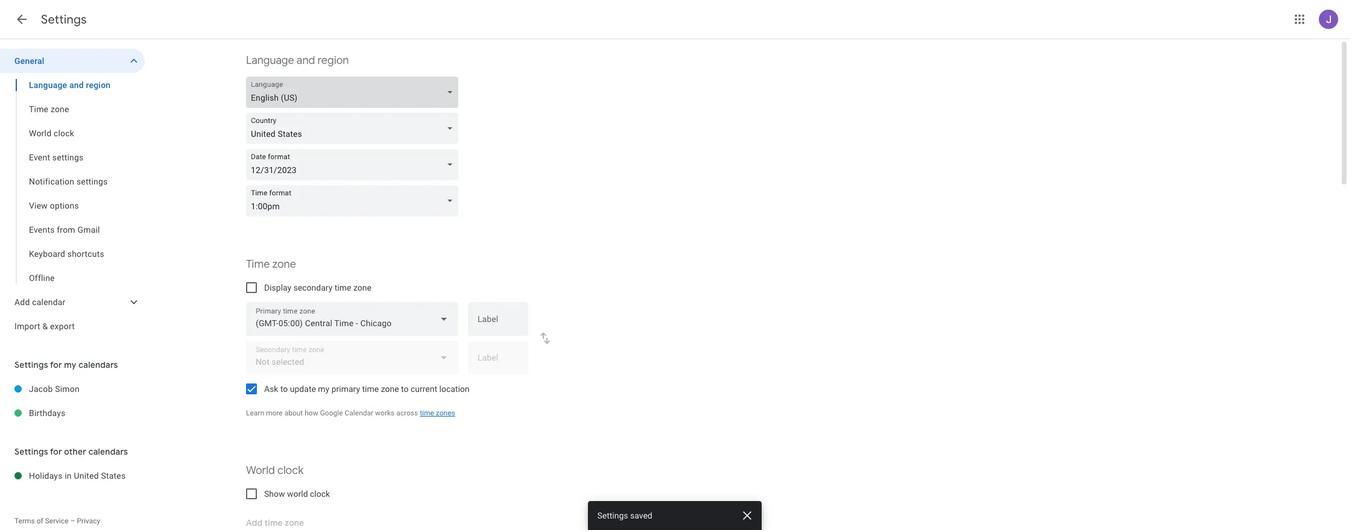 Task type: vqa. For each thing, say whether or not it's contained in the screenshot.
The Go Back "icon"
yes



Task type: locate. For each thing, give the bounding box(es) containing it.
time
[[335, 283, 351, 293], [362, 384, 379, 394], [420, 409, 434, 418]]

1 vertical spatial settings
[[77, 177, 108, 186]]

my right update
[[318, 384, 330, 394]]

0 vertical spatial world clock
[[29, 129, 74, 138]]

service
[[45, 517, 69, 526]]

calendars up jacob simon tree item at the bottom left of page
[[79, 360, 118, 370]]

1 vertical spatial time
[[362, 384, 379, 394]]

tree containing general
[[0, 49, 145, 339]]

0 vertical spatial time zone
[[29, 104, 69, 114]]

current
[[411, 384, 438, 394]]

calendars up states
[[89, 447, 128, 457]]

0 vertical spatial settings
[[52, 153, 84, 162]]

0 vertical spatial my
[[64, 360, 76, 370]]

go back image
[[14, 12, 29, 27]]

offline
[[29, 273, 55, 283]]

1 vertical spatial calendars
[[89, 447, 128, 457]]

in
[[65, 471, 72, 481]]

settings right go back "image"
[[41, 12, 87, 27]]

location
[[440, 384, 470, 394]]

for left other at the left bottom of page
[[50, 447, 62, 457]]

0 vertical spatial time
[[29, 104, 48, 114]]

to left current
[[401, 384, 409, 394]]

my
[[64, 360, 76, 370], [318, 384, 330, 394]]

None field
[[246, 77, 463, 108], [246, 113, 463, 144], [246, 149, 463, 180], [246, 185, 463, 217], [246, 302, 459, 336], [246, 77, 463, 108], [246, 113, 463, 144], [246, 149, 463, 180], [246, 185, 463, 217], [246, 302, 459, 336]]

1 vertical spatial my
[[318, 384, 330, 394]]

0 vertical spatial time
[[335, 283, 351, 293]]

2 vertical spatial time
[[420, 409, 434, 418]]

1 horizontal spatial and
[[297, 54, 315, 68]]

1 horizontal spatial region
[[318, 54, 349, 68]]

jacob
[[29, 384, 53, 394]]

settings for event settings
[[52, 153, 84, 162]]

settings left saved
[[598, 511, 628, 521]]

time zone up display
[[246, 258, 296, 272]]

time zones link
[[420, 409, 455, 418]]

settings for my calendars tree
[[0, 377, 145, 425]]

of
[[37, 517, 43, 526]]

world
[[287, 489, 308, 499]]

birthdays
[[29, 409, 65, 418]]

gmail
[[78, 225, 100, 235]]

general tree item
[[0, 49, 145, 73]]

settings for settings saved
[[598, 511, 628, 521]]

time up event
[[29, 104, 48, 114]]

1 vertical spatial for
[[50, 447, 62, 457]]

0 horizontal spatial language and region
[[29, 80, 111, 90]]

1 horizontal spatial language and region
[[246, 54, 349, 68]]

settings
[[52, 153, 84, 162], [77, 177, 108, 186]]

0 vertical spatial world
[[29, 129, 51, 138]]

and
[[297, 54, 315, 68], [69, 80, 84, 90]]

0 vertical spatial clock
[[54, 129, 74, 138]]

settings for settings for other calendars
[[14, 447, 48, 457]]

0 horizontal spatial world
[[29, 129, 51, 138]]

0 vertical spatial language and region
[[246, 54, 349, 68]]

2 vertical spatial clock
[[310, 489, 330, 499]]

2 horizontal spatial time
[[420, 409, 434, 418]]

terms
[[14, 517, 35, 526]]

time right "secondary"
[[335, 283, 351, 293]]

0 vertical spatial calendars
[[79, 360, 118, 370]]

settings for my calendars
[[14, 360, 118, 370]]

settings up 'notification settings'
[[52, 153, 84, 162]]

zone up display
[[272, 258, 296, 272]]

zones
[[436, 409, 455, 418]]

0 horizontal spatial time zone
[[29, 104, 69, 114]]

world up the show
[[246, 464, 275, 478]]

1 vertical spatial world clock
[[246, 464, 304, 478]]

clock
[[54, 129, 74, 138], [278, 464, 304, 478], [310, 489, 330, 499]]

terms of service – privacy
[[14, 517, 100, 526]]

my up jacob simon tree item at the bottom left of page
[[64, 360, 76, 370]]

keyboard shortcuts
[[29, 249, 104, 259]]

jacob simon
[[29, 384, 80, 394]]

1 horizontal spatial time zone
[[246, 258, 296, 272]]

united
[[74, 471, 99, 481]]

language
[[246, 54, 294, 68], [29, 80, 67, 90]]

events from gmail
[[29, 225, 100, 235]]

settings up options at the left top of the page
[[77, 177, 108, 186]]

0 vertical spatial region
[[318, 54, 349, 68]]

update
[[290, 384, 316, 394]]

region
[[318, 54, 349, 68], [86, 80, 111, 90]]

world up event
[[29, 129, 51, 138]]

1 horizontal spatial clock
[[278, 464, 304, 478]]

clock right world at the bottom left of the page
[[310, 489, 330, 499]]

more
[[266, 409, 283, 418]]

group
[[0, 73, 145, 290]]

tree
[[0, 49, 145, 339]]

1 horizontal spatial my
[[318, 384, 330, 394]]

settings
[[41, 12, 87, 27], [14, 360, 48, 370], [14, 447, 48, 457], [598, 511, 628, 521]]

1 horizontal spatial time
[[362, 384, 379, 394]]

other
[[64, 447, 86, 457]]

0 horizontal spatial world clock
[[29, 129, 74, 138]]

to
[[281, 384, 288, 394], [401, 384, 409, 394]]

settings up holidays
[[14, 447, 48, 457]]

for up "jacob simon"
[[50, 360, 62, 370]]

settings for settings
[[41, 12, 87, 27]]

options
[[50, 201, 79, 211]]

settings for other calendars
[[14, 447, 128, 457]]

calendars
[[79, 360, 118, 370], [89, 447, 128, 457]]

time zone up event settings
[[29, 104, 69, 114]]

0 horizontal spatial language
[[29, 80, 67, 90]]

1 horizontal spatial world
[[246, 464, 275, 478]]

settings for settings for my calendars
[[14, 360, 48, 370]]

settings up the jacob
[[14, 360, 48, 370]]

ask to update my primary time zone to current location
[[264, 384, 470, 394]]

1 vertical spatial region
[[86, 80, 111, 90]]

clock up event settings
[[54, 129, 74, 138]]

to right ask on the left bottom
[[281, 384, 288, 394]]

zone
[[51, 104, 69, 114], [272, 258, 296, 272], [354, 283, 372, 293], [381, 384, 399, 394]]

across
[[397, 409, 418, 418]]

calendar
[[32, 297, 65, 307]]

0 vertical spatial and
[[297, 54, 315, 68]]

world
[[29, 129, 51, 138], [246, 464, 275, 478]]

0 vertical spatial for
[[50, 360, 62, 370]]

group containing language and region
[[0, 73, 145, 290]]

import & export
[[14, 322, 75, 331]]

privacy link
[[77, 517, 100, 526]]

show
[[264, 489, 285, 499]]

how
[[305, 409, 318, 418]]

event
[[29, 153, 50, 162]]

1 vertical spatial clock
[[278, 464, 304, 478]]

clock up the show world clock
[[278, 464, 304, 478]]

google
[[320, 409, 343, 418]]

time
[[29, 104, 48, 114], [246, 258, 270, 272]]

notification
[[29, 177, 74, 186]]

simon
[[55, 384, 80, 394]]

world clock
[[29, 129, 74, 138], [246, 464, 304, 478]]

world clock up event settings
[[29, 129, 74, 138]]

1 horizontal spatial to
[[401, 384, 409, 394]]

1 to from the left
[[281, 384, 288, 394]]

for
[[50, 360, 62, 370], [50, 447, 62, 457]]

1 vertical spatial language and region
[[29, 80, 111, 90]]

1 for from the top
[[50, 360, 62, 370]]

1 vertical spatial time
[[246, 258, 270, 272]]

language and region
[[246, 54, 349, 68], [29, 80, 111, 90]]

general
[[14, 56, 44, 66]]

0 vertical spatial language
[[246, 54, 294, 68]]

primary
[[332, 384, 360, 394]]

time right primary at the left of page
[[362, 384, 379, 394]]

0 horizontal spatial time
[[335, 283, 351, 293]]

works
[[375, 409, 395, 418]]

time left zones
[[420, 409, 434, 418]]

0 horizontal spatial to
[[281, 384, 288, 394]]

time zone
[[29, 104, 69, 114], [246, 258, 296, 272]]

1 vertical spatial and
[[69, 80, 84, 90]]

world clock up the show
[[246, 464, 304, 478]]

2 for from the top
[[50, 447, 62, 457]]

time up display
[[246, 258, 270, 272]]

0 horizontal spatial time
[[29, 104, 48, 114]]



Task type: describe. For each thing, give the bounding box(es) containing it.
calendars for settings for other calendars
[[89, 447, 128, 457]]

2 to from the left
[[401, 384, 409, 394]]

ask
[[264, 384, 278, 394]]

0 horizontal spatial my
[[64, 360, 76, 370]]

zone right "secondary"
[[354, 283, 372, 293]]

1 vertical spatial world
[[246, 464, 275, 478]]

zone up works
[[381, 384, 399, 394]]

settings heading
[[41, 12, 87, 27]]

settings for notification settings
[[77, 177, 108, 186]]

holidays in united states tree item
[[0, 464, 145, 488]]

add
[[14, 297, 30, 307]]

0 horizontal spatial clock
[[54, 129, 74, 138]]

birthdays link
[[29, 401, 145, 425]]

event settings
[[29, 153, 84, 162]]

0 horizontal spatial region
[[86, 80, 111, 90]]

learn
[[246, 409, 264, 418]]

add calendar
[[14, 297, 65, 307]]

time zone inside tree
[[29, 104, 69, 114]]

export
[[50, 322, 75, 331]]

calendar
[[345, 409, 374, 418]]

1 horizontal spatial world clock
[[246, 464, 304, 478]]

holidays
[[29, 471, 63, 481]]

display secondary time zone
[[264, 283, 372, 293]]

settings saved
[[598, 511, 653, 521]]

jacob simon tree item
[[0, 377, 145, 401]]

for for my
[[50, 360, 62, 370]]

terms of service link
[[14, 517, 69, 526]]

Label for secondary time zone. text field
[[478, 354, 519, 370]]

events
[[29, 225, 55, 235]]

1 horizontal spatial time
[[246, 258, 270, 272]]

zone up event settings
[[51, 104, 69, 114]]

keyboard
[[29, 249, 65, 259]]

holidays in united states link
[[29, 464, 145, 488]]

2 horizontal spatial clock
[[310, 489, 330, 499]]

1 vertical spatial time zone
[[246, 258, 296, 272]]

birthdays tree item
[[0, 401, 145, 425]]

shortcuts
[[67, 249, 104, 259]]

from
[[57, 225, 75, 235]]

privacy
[[77, 517, 100, 526]]

import
[[14, 322, 40, 331]]

1 horizontal spatial language
[[246, 54, 294, 68]]

show world clock
[[264, 489, 330, 499]]

–
[[70, 517, 75, 526]]

states
[[101, 471, 126, 481]]

0 horizontal spatial and
[[69, 80, 84, 90]]

holidays in united states
[[29, 471, 126, 481]]

time inside tree
[[29, 104, 48, 114]]

1 vertical spatial language
[[29, 80, 67, 90]]

secondary
[[294, 283, 333, 293]]

learn more about how google calendar works across time zones
[[246, 409, 455, 418]]

saved
[[631, 511, 653, 521]]

display
[[264, 283, 292, 293]]

for for other
[[50, 447, 62, 457]]

notification settings
[[29, 177, 108, 186]]

Label for primary time zone. text field
[[478, 315, 519, 332]]

view
[[29, 201, 48, 211]]

view options
[[29, 201, 79, 211]]

about
[[285, 409, 303, 418]]

calendars for settings for my calendars
[[79, 360, 118, 370]]

&
[[42, 322, 48, 331]]



